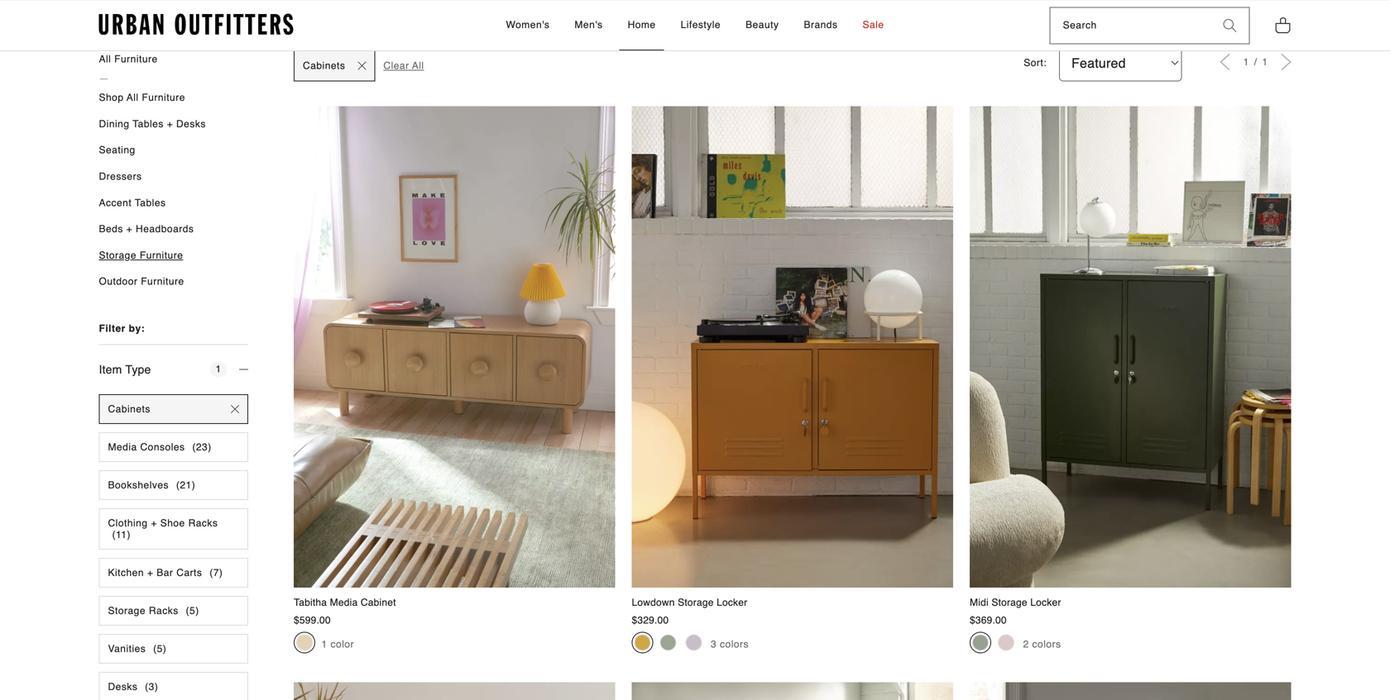 Task type: vqa. For each thing, say whether or not it's contained in the screenshot.
Cabinets
yes



Task type: describe. For each thing, give the bounding box(es) containing it.
bookshelves (21)
[[108, 480, 195, 492]]

0 vertical spatial cabinets
[[303, 60, 345, 72]]

desks (3)
[[108, 682, 158, 693]]

sale link
[[854, 1, 893, 50]]

furniture for storage furniture link
[[140, 250, 183, 261]]

beds + headboards
[[99, 224, 194, 235]]

locker for lowdown storage locker
[[717, 597, 748, 609]]

0 vertical spatial media
[[108, 442, 137, 453]]

by: for browse by:
[[140, 18, 157, 29]]

type
[[125, 363, 151, 376]]

filter
[[99, 323, 126, 335]]

+ for shoe
[[151, 518, 157, 530]]

colors for 2 colors
[[1032, 639, 1061, 651]]

delancey sideboard image
[[294, 683, 615, 701]]

0 horizontal spatial cabinets button
[[99, 395, 248, 424]]

urban outfitters image
[[99, 14, 293, 36]]

clear all button
[[383, 60, 424, 72]]

women's link
[[498, 1, 558, 50]]

tables for accent
[[135, 197, 166, 209]]

beauty
[[746, 19, 779, 30]]

midi storage locker image
[[970, 107, 1291, 588]]

blush image
[[998, 635, 1015, 652]]

(7)
[[210, 568, 223, 579]]

lowdown storage locker link
[[632, 107, 953, 611]]

vanities
[[108, 644, 146, 655]]

original price: $599.00 element
[[294, 615, 331, 627]]

Search text field
[[1051, 8, 1211, 43]]

0 horizontal spatial (5)
[[153, 644, 167, 655]]

cabinet
[[361, 597, 396, 609]]

home link
[[619, 1, 664, 50]]

2 colors
[[1023, 639, 1061, 651]]

all furniture link
[[99, 53, 158, 65]]

kitchen + bar carts (7)
[[108, 568, 223, 579]]

furniture for all furniture link
[[114, 53, 158, 65]]

outdoor furniture
[[99, 276, 184, 288]]

sort:
[[1024, 57, 1047, 69]]

sage image
[[660, 635, 677, 652]]

tabitha media cabinet link
[[294, 107, 615, 611]]

original price: $369.00 element
[[970, 615, 1007, 627]]

tabitha
[[294, 597, 327, 609]]

shop
[[99, 92, 124, 104]]

furniture for outdoor furniture link
[[141, 276, 184, 288]]

headboards
[[136, 224, 194, 235]]

shoe
[[160, 518, 185, 530]]

furniture up dining tables + desks at the left top of the page
[[142, 92, 185, 104]]

locker for midi storage locker
[[1031, 597, 1061, 609]]

all furniture
[[99, 53, 158, 65]]

accent tables
[[99, 197, 166, 209]]

carts
[[176, 568, 202, 579]]

dining tables + desks
[[99, 118, 206, 130]]

men's
[[575, 19, 603, 30]]

beauty link
[[737, 1, 787, 50]]

0 horizontal spatial desks
[[108, 682, 138, 693]]

outdoor
[[99, 276, 138, 288]]

storage furniture link
[[99, 250, 183, 261]]

tabitha media cabinet image
[[294, 107, 615, 588]]

1 color
[[322, 639, 354, 651]]

all for shop all furniture
[[127, 92, 139, 104]]

kitchen
[[108, 568, 144, 579]]

sale
[[863, 19, 884, 30]]

men's link
[[566, 1, 611, 50]]

clear image
[[231, 405, 239, 414]]

all for clear all
[[412, 60, 424, 72]]

original price: $329.00 element
[[632, 615, 669, 627]]

1 horizontal spatial desks
[[176, 118, 206, 130]]

+ for headboards
[[126, 224, 133, 235]]

3
[[711, 639, 717, 651]]

midi storage locker
[[970, 597, 1061, 609]]

1 vertical spatial media
[[330, 597, 358, 609]]

dining tables + desks link
[[99, 118, 206, 130]]

vanities (5)
[[108, 644, 167, 655]]

media consoles (23)
[[108, 442, 212, 453]]

brown image
[[296, 635, 313, 652]]

$599.00
[[294, 615, 331, 627]]

racks inside clothing + shoe racks (11)
[[188, 518, 218, 530]]

+ for bar
[[147, 568, 153, 579]]



Task type: locate. For each thing, give the bounding box(es) containing it.
all down browse
[[99, 53, 111, 65]]

clothing + shoe racks (11)
[[108, 518, 218, 541]]

racks down the bar
[[149, 606, 179, 617]]

$369.00
[[970, 615, 1007, 627]]

dressers link
[[99, 171, 142, 183]]

dining
[[99, 118, 130, 130]]

by:
[[140, 18, 157, 29], [129, 323, 145, 335]]

furniture
[[353, 19, 417, 36], [114, 53, 158, 65], [142, 92, 185, 104], [140, 250, 183, 261], [141, 276, 184, 288]]

0 vertical spatial cabinets button
[[294, 50, 375, 82]]

shop all furniture
[[99, 92, 185, 104]]

by: right browse
[[140, 18, 157, 29]]

lowdown storage locker image
[[632, 107, 953, 588]]

colors
[[720, 639, 749, 651], [1032, 639, 1061, 651]]

0 horizontal spatial locker
[[717, 597, 748, 609]]

cabinets down item type
[[108, 404, 151, 415]]

storage racks (5)
[[108, 606, 199, 617]]

accent tables link
[[99, 197, 166, 209]]

1 horizontal spatial locker
[[1031, 597, 1061, 609]]

tables up beds + headboards
[[135, 197, 166, 209]]

item
[[99, 363, 122, 376]]

beds + headboards link
[[99, 224, 194, 235]]

mustard image
[[634, 635, 651, 652]]

consoles
[[140, 442, 185, 453]]

item type
[[99, 363, 151, 376]]

+
[[167, 118, 173, 130], [126, 224, 133, 235], [151, 518, 157, 530], [147, 568, 153, 579]]

clear
[[383, 60, 409, 72]]

dressers
[[99, 171, 142, 183]]

(5) right vanities
[[153, 644, 167, 655]]

0 vertical spatial storage furniture
[[294, 19, 417, 36]]

1 horizontal spatial colors
[[1032, 639, 1061, 651]]

tabitha media cabinet
[[294, 597, 396, 609]]

locker
[[717, 597, 748, 609], [1031, 597, 1061, 609]]

clothing
[[108, 518, 148, 530]]

all right clear
[[412, 60, 424, 72]]

home
[[628, 19, 656, 30]]

furniture down browse by:
[[114, 53, 158, 65]]

1 horizontal spatial (5)
[[186, 606, 199, 617]]

beds
[[99, 224, 123, 235]]

1 locker from the left
[[717, 597, 748, 609]]

cabinets left clear
[[303, 60, 345, 72]]

seating
[[99, 145, 135, 156]]

desks left '(3)'
[[108, 682, 138, 693]]

tables for dining
[[133, 118, 164, 130]]

brands
[[804, 19, 838, 30]]

1 vertical spatial by:
[[129, 323, 145, 335]]

None search field
[[1051, 8, 1211, 43]]

twinny storage locker image
[[632, 683, 953, 701]]

furniture up clear
[[353, 19, 417, 36]]

0 horizontal spatial all
[[99, 53, 111, 65]]

cabinets
[[303, 60, 345, 72], [108, 404, 151, 415]]

1 horizontal spatial all
[[127, 92, 139, 104]]

cabinets button
[[294, 50, 375, 82], [99, 395, 248, 424]]

1 vertical spatial cabinets
[[108, 404, 151, 415]]

color
[[331, 639, 354, 651]]

colors right the "2" at the right of page
[[1032, 639, 1061, 651]]

0 vertical spatial tables
[[133, 118, 164, 130]]

media
[[108, 442, 137, 453], [330, 597, 358, 609]]

1 horizontal spatial media
[[330, 597, 358, 609]]

desks down the shop all furniture
[[176, 118, 206, 130]]

seating link
[[99, 145, 135, 156]]

midi
[[970, 597, 989, 609]]

0 vertical spatial (5)
[[186, 606, 199, 617]]

media left the consoles on the bottom of the page
[[108, 442, 137, 453]]

furniture down headboards
[[140, 250, 183, 261]]

mason curio cabinet image
[[970, 683, 1291, 701]]

0 vertical spatial by:
[[140, 18, 157, 29]]

storage furniture up outdoor furniture
[[99, 250, 183, 261]]

women's
[[506, 19, 550, 30]]

0 horizontal spatial colors
[[720, 639, 749, 651]]

colors for 3 colors
[[720, 639, 749, 651]]

desks
[[176, 118, 206, 130], [108, 682, 138, 693]]

clear all
[[383, 60, 424, 72]]

lifestyle
[[681, 19, 721, 30]]

0 horizontal spatial media
[[108, 442, 137, 453]]

all right shop
[[127, 92, 139, 104]]

racks
[[188, 518, 218, 530], [149, 606, 179, 617]]

all
[[99, 53, 111, 65], [412, 60, 424, 72], [127, 92, 139, 104]]

storage furniture up clear
[[294, 19, 417, 36]]

1 vertical spatial tables
[[135, 197, 166, 209]]

midi storage locker link
[[970, 107, 1291, 611]]

1 horizontal spatial cabinets
[[303, 60, 345, 72]]

browse
[[99, 18, 137, 29]]

locker up 2 colors
[[1031, 597, 1061, 609]]

1 horizontal spatial storage furniture
[[294, 19, 417, 36]]

2 horizontal spatial all
[[412, 60, 424, 72]]

bar
[[157, 568, 173, 579]]

media right the tabitha
[[330, 597, 358, 609]]

+ inside clothing + shoe racks (11)
[[151, 518, 157, 530]]

shop all furniture link
[[99, 92, 185, 104]]

(5) down carts on the bottom of the page
[[186, 606, 199, 617]]

1
[[1244, 56, 1253, 68], [1262, 56, 1268, 68], [216, 364, 221, 375], [322, 639, 327, 651]]

browse by:
[[99, 18, 157, 29]]

filter by:
[[99, 323, 145, 335]]

accent
[[99, 197, 132, 209]]

(21)
[[176, 480, 195, 492]]

1 vertical spatial (5)
[[153, 644, 167, 655]]

olive image
[[972, 635, 989, 652]]

brands link
[[796, 1, 846, 50]]

furniture down storage furniture link
[[141, 276, 184, 288]]

+ right beds
[[126, 224, 133, 235]]

lifestyle link
[[672, 1, 729, 50]]

0 horizontal spatial storage furniture
[[99, 250, 183, 261]]

locker up 3 colors
[[717, 597, 748, 609]]

tables
[[133, 118, 164, 130], [135, 197, 166, 209]]

tables down the shop all furniture
[[133, 118, 164, 130]]

lowdown storage locker
[[632, 597, 748, 609]]

storage
[[294, 19, 349, 36], [99, 250, 137, 261], [678, 597, 714, 609], [992, 597, 1028, 609], [108, 606, 146, 617]]

storage furniture
[[294, 19, 417, 36], [99, 250, 183, 261]]

1 vertical spatial racks
[[149, 606, 179, 617]]

main navigation element
[[357, 1, 1033, 50]]

0 vertical spatial desks
[[176, 118, 206, 130]]

$329.00
[[632, 615, 669, 627]]

0 horizontal spatial racks
[[149, 606, 179, 617]]

bookshelves
[[108, 480, 169, 492]]

(23)
[[192, 442, 212, 453]]

1 vertical spatial desks
[[108, 682, 138, 693]]

lilac image
[[686, 635, 702, 652]]

search image
[[1224, 19, 1237, 32]]

0 horizontal spatial cabinets
[[108, 404, 151, 415]]

+ down the shop all furniture
[[167, 118, 173, 130]]

by: for filter by:
[[129, 323, 145, 335]]

+ left shoe
[[151, 518, 157, 530]]

by: right "filter"
[[129, 323, 145, 335]]

(3)
[[145, 682, 158, 693]]

(5)
[[186, 606, 199, 617], [153, 644, 167, 655]]

1 vertical spatial storage furniture
[[99, 250, 183, 261]]

outdoor furniture link
[[99, 276, 184, 288]]

1 vertical spatial cabinets button
[[99, 395, 248, 424]]

cabinets button up the consoles on the bottom of the page
[[99, 395, 248, 424]]

2 colors from the left
[[1032, 639, 1061, 651]]

1 colors from the left
[[720, 639, 749, 651]]

colors right 3 in the bottom of the page
[[720, 639, 749, 651]]

1 horizontal spatial cabinets button
[[294, 50, 375, 82]]

lowdown
[[632, 597, 675, 609]]

0 vertical spatial racks
[[188, 518, 218, 530]]

+ left the bar
[[147, 568, 153, 579]]

(11)
[[112, 530, 131, 541]]

2 locker from the left
[[1031, 597, 1061, 609]]

cabinets button left clear
[[294, 50, 375, 82]]

my shopping bag image
[[1275, 16, 1291, 34]]

2
[[1023, 639, 1029, 651]]

3 colors
[[711, 639, 749, 651]]

1 horizontal spatial racks
[[188, 518, 218, 530]]

racks right shoe
[[188, 518, 218, 530]]



